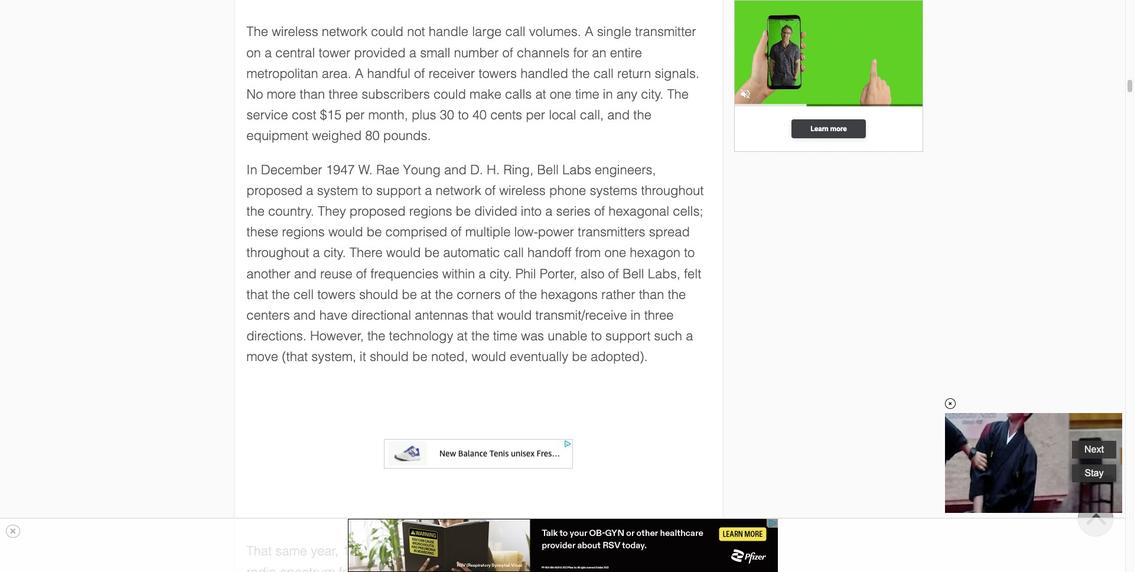 Task type: locate. For each thing, give the bounding box(es) containing it.
and inside the wireless network could not handle large call volumes. a single transmitter on a central tower provided a small number of channels for an entire metropolitan area. a handful of receiver towers handled the call return signals. no more than three subscribers could make calls at one time in any city. the service cost $15 per month, plus 30 to 40 cents per local call, and the equipment weighed 80 pounds.
[[608, 108, 630, 122]]

wireless up central
[[272, 24, 318, 39]]

1 vertical spatial large
[[609, 544, 639, 559]]

time inside the wireless network could not handle large call volumes. a single transmitter on a central tower provided a small number of channels for an entire metropolitan area. a handful of receiver towers handled the call return signals. no more than three subscribers could make calls at one time in any city. the service cost $15 per month, plus 30 to 40 cents per local call, and the equipment weighed 80 pounds.
[[575, 87, 600, 102]]

large right handle
[[472, 24, 502, 39]]

1 vertical spatial three
[[645, 308, 674, 323]]

towers inside in december 1947 w. rae young and d. h. ring, bell labs engineers, proposed a system to support a network of wireless phone systems throughout the country. they proposed regions be divided into a series of hexagonal cells; these regions would be comprised of multiple low-power transmitters spread throughout a city. there would be automatic call handoff from one hexagon to another and reuse of frequencies within a city. phil porter, also of bell labs, felt that the cell towers should be at the corners of the hexagons rather than the centers and have directional antennas that would transmit/receive in three directions. however, the technology at the time was unable to support such a move (that system, it should be noted, would eventually be adopted).
[[317, 287, 356, 302]]

1 horizontal spatial large
[[609, 544, 639, 559]]

a down december
[[306, 183, 314, 198]]

1 vertical spatial throughout
[[247, 245, 309, 260]]

bell up rather
[[623, 266, 645, 281]]

bell up phone
[[537, 162, 559, 177]]

the inside that same year, 1947, at&t proposed that the fcc allocate a large number of radio-spectrum frequencies so that widespread mobile telephone service woul
[[498, 544, 516, 559]]

0 vertical spatial time
[[575, 87, 600, 102]]

1 horizontal spatial regions
[[409, 204, 452, 219]]

december
[[261, 162, 322, 177]]

phone
[[550, 183, 586, 198]]

could
[[371, 24, 404, 39], [434, 87, 466, 102]]

call down an at the top of page
[[594, 66, 614, 81]]

2 vertical spatial proposed
[[413, 544, 469, 559]]

proposed up country.
[[247, 183, 303, 198]]

the wireless network could not handle large call volumes. a single transmitter on a central tower provided a small number of channels for an entire metropolitan area. a handful of receiver towers handled the call return signals. no more than three subscribers could make calls at one time in any city. the service cost $15 per month, plus 30 to 40 cents per local call, and the equipment weighed 80 pounds.
[[247, 24, 700, 143]]

cents
[[491, 108, 522, 122]]

ring,
[[504, 162, 534, 177]]

throughout up another
[[247, 245, 309, 260]]

1 vertical spatial number
[[642, 544, 687, 559]]

frequencies down comprised in the left of the page
[[371, 266, 439, 281]]

support
[[376, 183, 421, 198], [606, 329, 651, 343]]

2 per from the left
[[526, 108, 546, 122]]

next
[[1085, 444, 1104, 454]]

0 vertical spatial call
[[506, 24, 526, 39]]

a up telephone
[[598, 544, 605, 559]]

0 horizontal spatial at
[[421, 287, 432, 302]]

of inside that same year, 1947, at&t proposed that the fcc allocate a large number of radio-spectrum frequencies so that widespread mobile telephone service woul
[[691, 544, 701, 559]]

2 horizontal spatial at
[[536, 87, 546, 102]]

large
[[472, 24, 502, 39], [609, 544, 639, 559]]

frequencies inside in december 1947 w. rae young and d. h. ring, bell labs engineers, proposed a system to support a network of wireless phone systems throughout the country. they proposed regions be divided into a series of hexagonal cells; these regions would be comprised of multiple low-power transmitters spread throughout a city. there would be automatic call handoff from one hexagon to another and reuse of frequencies within a city. phil porter, also of bell labs, felt that the cell towers should be at the corners of the hexagons rather than the centers and have directional antennas that would transmit/receive in three directions. however, the technology at the time was unable to support such a move (that system, it should be noted, would eventually be adopted).
[[371, 266, 439, 281]]

1 horizontal spatial at
[[457, 329, 468, 343]]

0 horizontal spatial per
[[345, 108, 365, 122]]

1 vertical spatial support
[[606, 329, 651, 343]]

volumes.
[[529, 24, 581, 39]]

could up the provided
[[371, 24, 404, 39]]

network inside in december 1947 w. rae young and d. h. ring, bell labs engineers, proposed a system to support a network of wireless phone systems throughout the country. they proposed regions be divided into a series of hexagonal cells; these regions would be comprised of multiple low-power transmitters spread throughout a city. there would be automatic call handoff from one hexagon to another and reuse of frequencies within a city. phil porter, also of bell labs, felt that the cell towers should be at the corners of the hexagons rather than the centers and have directional antennas that would transmit/receive in three directions. however, the technology at the time was unable to support such a move (that system, it should be noted, would eventually be adopted).
[[436, 183, 481, 198]]

0 vertical spatial three
[[329, 87, 358, 102]]

towers
[[479, 66, 517, 81], [317, 287, 356, 302]]

time
[[575, 87, 600, 102], [493, 329, 518, 343]]

such
[[654, 329, 683, 343]]

throughout up cells;
[[641, 183, 704, 198]]

large up telephone
[[609, 544, 639, 559]]

hexagonal
[[609, 204, 670, 219]]

support down rae
[[376, 183, 421, 198]]

1 vertical spatial could
[[434, 87, 466, 102]]

the up on at the top of the page
[[247, 24, 268, 39]]

technology
[[389, 329, 454, 343]]

towers down reuse
[[317, 287, 356, 302]]

advertisement region
[[734, 0, 923, 177], [384, 439, 573, 469], [348, 519, 778, 572]]

any
[[617, 87, 638, 102]]

0 horizontal spatial time
[[493, 329, 518, 343]]

0 horizontal spatial in
[[603, 87, 613, 102]]

0 horizontal spatial number
[[454, 45, 499, 60]]

a right on at the top of the page
[[265, 45, 272, 60]]

2 vertical spatial city.
[[490, 266, 512, 281]]

than inside the wireless network could not handle large call volumes. a single transmitter on a central tower provided a small number of channels for an entire metropolitan area. a handful of receiver towers handled the call return signals. no more than three subscribers could make calls at one time in any city. the service cost $15 per month, plus 30 to 40 cents per local call, and the equipment weighed 80 pounds.
[[300, 87, 325, 102]]

1 horizontal spatial than
[[639, 287, 665, 302]]

tower
[[319, 45, 351, 60]]

there
[[350, 245, 383, 260]]

the down corners
[[472, 329, 490, 343]]

1 vertical spatial than
[[639, 287, 665, 302]]

a right area. in the top of the page
[[355, 66, 364, 81]]

within
[[442, 266, 475, 281]]

in left any
[[603, 87, 613, 102]]

transmitter
[[635, 24, 697, 39]]

one inside the wireless network could not handle large call volumes. a single transmitter on a central tower provided a small number of channels for an entire metropolitan area. a handful of receiver towers handled the call return signals. no more than three subscribers could make calls at one time in any city. the service cost $15 per month, plus 30 to 40 cents per local call, and the equipment weighed 80 pounds.
[[550, 87, 572, 102]]

1 vertical spatial proposed
[[350, 204, 406, 219]]

service
[[247, 108, 288, 122], [629, 565, 671, 572]]

1 horizontal spatial towers
[[479, 66, 517, 81]]

0 horizontal spatial service
[[247, 108, 288, 122]]

multiple
[[466, 225, 511, 239]]

1 horizontal spatial service
[[629, 565, 671, 572]]

subscribers
[[362, 87, 430, 102]]

proposed up so
[[413, 544, 469, 559]]

be down comprised in the left of the page
[[425, 245, 440, 260]]

throughout
[[641, 183, 704, 198], [247, 245, 309, 260]]

automatic
[[443, 245, 500, 260]]

entire
[[610, 45, 642, 60]]

0 vertical spatial advertisement region
[[734, 0, 923, 177]]

wireless inside in december 1947 w. rae young and d. h. ring, bell labs engineers, proposed a system to support a network of wireless phone systems throughout the country. they proposed regions be divided into a series of hexagonal cells; these regions would be comprised of multiple low-power transmitters spread throughout a city. there would be automatic call handoff from one hexagon to another and reuse of frequencies within a city. phil porter, also of bell labs, felt that the cell towers should be at the corners of the hexagons rather than the centers and have directional antennas that would transmit/receive in three directions. however, the technology at the time was unable to support such a move (that system, it should be noted, would eventually be adopted).
[[499, 183, 546, 198]]

receiver
[[429, 66, 475, 81]]

cells;
[[673, 204, 704, 219]]

regions up comprised in the left of the page
[[409, 204, 452, 219]]

rae
[[376, 162, 400, 177]]

support up 'adopted).'
[[606, 329, 651, 343]]

wireless
[[272, 24, 318, 39], [499, 183, 546, 198]]

0 vertical spatial number
[[454, 45, 499, 60]]

central
[[276, 45, 315, 60]]

the down directional
[[368, 329, 386, 343]]

0 horizontal spatial towers
[[317, 287, 356, 302]]

towers up make
[[479, 66, 517, 81]]

1 vertical spatial frequencies
[[339, 565, 407, 572]]

1 vertical spatial one
[[605, 245, 627, 260]]

three down area. in the top of the page
[[329, 87, 358, 102]]

make
[[470, 87, 502, 102]]

and left d.
[[444, 162, 467, 177]]

in december 1947 w. rae young and d. h. ring, bell labs engineers, proposed a system to support a network of wireless phone systems throughout the country. they proposed regions be divided into a series of hexagonal cells; these regions would be comprised of multiple low-power transmitters spread throughout a city. there would be automatic call handoff from one hexagon to another and reuse of frequencies within a city. phil porter, also of bell labs, felt that the cell towers should be at the corners of the hexagons rather than the centers and have directional antennas that would transmit/receive in three directions. however, the technology at the time was unable to support such a move (that system, it should be noted, would eventually be adopted).
[[247, 162, 704, 364]]

at up antennas
[[421, 287, 432, 302]]

network down d.
[[436, 183, 481, 198]]

2 vertical spatial call
[[504, 245, 524, 260]]

0 vertical spatial proposed
[[247, 183, 303, 198]]

engineers,
[[595, 162, 656, 177]]

0 horizontal spatial throughout
[[247, 245, 309, 260]]

in
[[247, 162, 257, 177]]

2 vertical spatial at
[[457, 329, 468, 343]]

1 horizontal spatial per
[[526, 108, 546, 122]]

one up local
[[550, 87, 572, 102]]

the down for
[[572, 66, 590, 81]]

0 vertical spatial network
[[322, 24, 368, 39]]

city. right any
[[641, 87, 664, 102]]

a down not
[[409, 45, 417, 60]]

more
[[267, 87, 296, 102]]

0 vertical spatial at
[[536, 87, 546, 102]]

0 vertical spatial a
[[585, 24, 594, 39]]

in down rather
[[631, 308, 641, 323]]

and down cell
[[294, 308, 316, 323]]

network up tower in the left top of the page
[[322, 24, 368, 39]]

country.
[[268, 204, 314, 219]]

in inside in december 1947 w. rae young and d. h. ring, bell labs engineers, proposed a system to support a network of wireless phone systems throughout the country. they proposed regions be divided into a series of hexagonal cells; these regions would be comprised of multiple low-power transmitters spread throughout a city. there would be automatic call handoff from one hexagon to another and reuse of frequencies within a city. phil porter, also of bell labs, felt that the cell towers should be at the corners of the hexagons rather than the centers and have directional antennas that would transmit/receive in three directions. however, the technology at the time was unable to support such a move (that system, it should be noted, would eventually be adopted).
[[631, 308, 641, 323]]

proposed down rae
[[350, 204, 406, 219]]

cell
[[294, 287, 314, 302]]

1 horizontal spatial wireless
[[499, 183, 546, 198]]

1 vertical spatial wireless
[[499, 183, 546, 198]]

time up the call,
[[575, 87, 600, 102]]

from
[[575, 245, 601, 260]]

to up felt
[[684, 245, 695, 260]]

0 horizontal spatial city.
[[324, 245, 346, 260]]

1 vertical spatial at
[[421, 287, 432, 302]]

than
[[300, 87, 325, 102], [639, 287, 665, 302]]

the up antennas
[[435, 287, 453, 302]]

1 vertical spatial a
[[355, 66, 364, 81]]

was
[[521, 329, 544, 343]]

1947,
[[342, 544, 375, 559]]

0 horizontal spatial could
[[371, 24, 404, 39]]

2 horizontal spatial proposed
[[413, 544, 469, 559]]

0 vertical spatial support
[[376, 183, 421, 198]]

than inside in december 1947 w. rae young and d. h. ring, bell labs engineers, proposed a system to support a network of wireless phone systems throughout the country. they proposed regions be divided into a series of hexagonal cells; these regions would be comprised of multiple low-power transmitters spread throughout a city. there would be automatic call handoff from one hexagon to another and reuse of frequencies within a city. phil porter, also of bell labs, felt that the cell towers should be at the corners of the hexagons rather than the centers and have directional antennas that would transmit/receive in three directions. however, the technology at the time was unable to support such a move (that system, it should be noted, would eventually be adopted).
[[639, 287, 665, 302]]

return
[[618, 66, 652, 81]]

1 vertical spatial towers
[[317, 287, 356, 302]]

0 vertical spatial one
[[550, 87, 572, 102]]

1 horizontal spatial a
[[585, 24, 594, 39]]

to right 30
[[458, 108, 469, 122]]

noted,
[[431, 349, 468, 364]]

would right 'noted,'
[[472, 349, 506, 364]]

0 vertical spatial large
[[472, 24, 502, 39]]

per down calls
[[526, 108, 546, 122]]

phil
[[516, 266, 536, 281]]

to
[[458, 108, 469, 122], [362, 183, 373, 198], [684, 245, 695, 260], [591, 329, 602, 343]]

service up equipment
[[247, 108, 288, 122]]

0 horizontal spatial network
[[322, 24, 368, 39]]

0 horizontal spatial three
[[329, 87, 358, 102]]

1 vertical spatial bell
[[623, 266, 645, 281]]

plus
[[412, 108, 436, 122]]

2 vertical spatial advertisement region
[[348, 519, 778, 572]]

city. up reuse
[[324, 245, 346, 260]]

systems
[[590, 183, 638, 198]]

0 horizontal spatial wireless
[[272, 24, 318, 39]]

×
[[9, 525, 16, 538]]

network inside the wireless network could not handle large call volumes. a single transmitter on a central tower provided a small number of channels for an entire metropolitan area. a handful of receiver towers handled the call return signals. no more than three subscribers could make calls at one time in any city. the service cost $15 per month, plus 30 to 40 cents per local call, and the equipment weighed 80 pounds.
[[322, 24, 368, 39]]

that
[[247, 544, 272, 559]]

should up directional
[[359, 287, 398, 302]]

young
[[403, 162, 441, 177]]

the down labs,
[[668, 287, 686, 302]]

than down labs,
[[639, 287, 665, 302]]

1 horizontal spatial could
[[434, 87, 466, 102]]

at down handled
[[536, 87, 546, 102]]

1 horizontal spatial bell
[[623, 266, 645, 281]]

could down receiver
[[434, 87, 466, 102]]

0 horizontal spatial proposed
[[247, 183, 303, 198]]

to down the transmit/receive
[[591, 329, 602, 343]]

0 vertical spatial in
[[603, 87, 613, 102]]

allocate
[[549, 544, 594, 559]]

than up 'cost' on the top left of the page
[[300, 87, 325, 102]]

the
[[572, 66, 590, 81], [634, 108, 652, 122], [247, 204, 265, 219], [272, 287, 290, 302], [435, 287, 453, 302], [519, 287, 537, 302], [668, 287, 686, 302], [368, 329, 386, 343], [472, 329, 490, 343], [498, 544, 516, 559]]

1 vertical spatial regions
[[282, 225, 325, 239]]

large inside that same year, 1947, at&t proposed that the fcc allocate a large number of radio-spectrum frequencies so that widespread mobile telephone service woul
[[609, 544, 639, 559]]

80
[[365, 128, 380, 143]]

frequencies down 1947,
[[339, 565, 407, 572]]

0 horizontal spatial the
[[247, 24, 268, 39]]

that right so
[[428, 565, 450, 572]]

should right it
[[370, 349, 409, 364]]

wireless down the ring,
[[499, 183, 546, 198]]

0 vertical spatial towers
[[479, 66, 517, 81]]

number inside the wireless network could not handle large call volumes. a single transmitter on a central tower provided a small number of channels for an entire metropolitan area. a handful of receiver towers handled the call return signals. no more than three subscribers could make calls at one time in any city. the service cost $15 per month, plus 30 to 40 cents per local call, and the equipment weighed 80 pounds.
[[454, 45, 499, 60]]

rather
[[602, 287, 636, 302]]

1 horizontal spatial three
[[645, 308, 674, 323]]

directions.
[[247, 329, 307, 343]]

calls
[[505, 87, 532, 102]]

1 vertical spatial the
[[667, 87, 689, 102]]

pounds.
[[383, 128, 431, 143]]

1 vertical spatial network
[[436, 183, 481, 198]]

0 vertical spatial wireless
[[272, 24, 318, 39]]

1 vertical spatial time
[[493, 329, 518, 343]]

call
[[506, 24, 526, 39], [594, 66, 614, 81], [504, 245, 524, 260]]

three up "such"
[[645, 308, 674, 323]]

1 horizontal spatial time
[[575, 87, 600, 102]]

area.
[[322, 66, 351, 81]]

the down signals.
[[667, 87, 689, 102]]

that down corners
[[472, 308, 494, 323]]

single
[[597, 24, 632, 39]]

at
[[536, 87, 546, 102], [421, 287, 432, 302], [457, 329, 468, 343]]

service right telephone
[[629, 565, 671, 572]]

2 horizontal spatial city.
[[641, 87, 664, 102]]

0 horizontal spatial regions
[[282, 225, 325, 239]]

at up 'noted,'
[[457, 329, 468, 343]]

1 horizontal spatial proposed
[[350, 204, 406, 219]]

0 vertical spatial frequencies
[[371, 266, 439, 281]]

a
[[585, 24, 594, 39], [355, 66, 364, 81]]

one down 'transmitters'
[[605, 245, 627, 260]]

1 horizontal spatial in
[[631, 308, 641, 323]]

a up for
[[585, 24, 594, 39]]

1 vertical spatial service
[[629, 565, 671, 572]]

0 vertical spatial regions
[[409, 204, 452, 219]]

1 horizontal spatial network
[[436, 183, 481, 198]]

a down young
[[425, 183, 432, 198]]

1 horizontal spatial number
[[642, 544, 687, 559]]

the left the fcc
[[498, 544, 516, 559]]

0 vertical spatial city.
[[641, 87, 664, 102]]

call up phil
[[504, 245, 524, 260]]

1 horizontal spatial one
[[605, 245, 627, 260]]

0 vertical spatial service
[[247, 108, 288, 122]]

and up cell
[[294, 266, 317, 281]]

spectrum
[[280, 565, 335, 572]]

0 horizontal spatial than
[[300, 87, 325, 102]]

call inside in december 1947 w. rae young and d. h. ring, bell labs engineers, proposed a system to support a network of wireless phone systems throughout the country. they proposed regions be divided into a series of hexagonal cells; these regions would be comprised of multiple low-power transmitters spread throughout a city. there would be automatic call handoff from one hexagon to another and reuse of frequencies within a city. phil porter, also of bell labs, felt that the cell towers should be at the corners of the hexagons rather than the centers and have directional antennas that would transmit/receive in three directions. however, the technology at the time was unable to support such a move (that system, it should be noted, would eventually be adopted).
[[504, 245, 524, 260]]

regions down country.
[[282, 225, 325, 239]]

0 horizontal spatial bell
[[537, 162, 559, 177]]

the down any
[[634, 108, 652, 122]]

weighed
[[312, 128, 362, 143]]

city. left phil
[[490, 266, 512, 281]]

1947
[[326, 162, 355, 177]]

that
[[247, 287, 268, 302], [472, 308, 494, 323], [472, 544, 494, 559], [428, 565, 450, 572]]

the up these
[[247, 204, 265, 219]]

1 vertical spatial in
[[631, 308, 641, 323]]

time left was
[[493, 329, 518, 343]]

a right "such"
[[686, 329, 693, 343]]

and
[[608, 108, 630, 122], [444, 162, 467, 177], [294, 266, 317, 281], [294, 308, 316, 323]]

call up channels at the top of the page
[[506, 24, 526, 39]]

0 vertical spatial should
[[359, 287, 398, 302]]

0 horizontal spatial one
[[550, 87, 572, 102]]

and down any
[[608, 108, 630, 122]]

0 horizontal spatial large
[[472, 24, 502, 39]]

so
[[411, 565, 424, 572]]

per right $15 at the left top of the page
[[345, 108, 365, 122]]

0 vertical spatial than
[[300, 87, 325, 102]]



Task type: describe. For each thing, give the bounding box(es) containing it.
metropolitan
[[247, 66, 318, 81]]

mobile
[[525, 565, 564, 572]]

provided
[[354, 45, 406, 60]]

handle
[[429, 24, 469, 39]]

towers inside the wireless network could not handle large call volumes. a single transmitter on a central tower provided a small number of channels for an entire metropolitan area. a handful of receiver towers handled the call return signals. no more than three subscribers could make calls at one time in any city. the service cost $15 per month, plus 30 to 40 cents per local call, and the equipment weighed 80 pounds.
[[479, 66, 517, 81]]

number inside that same year, 1947, at&t proposed that the fcc allocate a large number of radio-spectrum frequencies so that widespread mobile telephone service woul
[[642, 544, 687, 559]]

1 vertical spatial advertisement region
[[384, 439, 573, 469]]

would up was
[[497, 308, 532, 323]]

the down phil
[[519, 287, 537, 302]]

low-
[[514, 225, 538, 239]]

small
[[420, 45, 451, 60]]

1 vertical spatial call
[[594, 66, 614, 81]]

proposed inside that same year, 1947, at&t proposed that the fcc allocate a large number of radio-spectrum frequencies so that widespread mobile telephone service woul
[[413, 544, 469, 559]]

channels
[[517, 45, 570, 60]]

move
[[247, 349, 278, 364]]

that same year, 1947, at&t proposed that the fcc allocate a large number of radio-spectrum frequencies so that widespread mobile telephone service woul
[[247, 544, 709, 572]]

city. inside the wireless network could not handle large call volumes. a single transmitter on a central tower provided a small number of channels for an entire metropolitan area. a handful of receiver towers handled the call return signals. no more than three subscribers could make calls at one time in any city. the service cost $15 per month, plus 30 to 40 cents per local call, and the equipment weighed 80 pounds.
[[641, 87, 664, 102]]

fcc
[[519, 544, 545, 559]]

hexagons
[[541, 287, 598, 302]]

frequencies inside that same year, 1947, at&t proposed that the fcc allocate a large number of radio-spectrum frequencies so that widespread mobile telephone service woul
[[339, 565, 407, 572]]

0 vertical spatial bell
[[537, 162, 559, 177]]

spread
[[649, 225, 690, 239]]

another
[[247, 266, 291, 281]]

to down 'w.'
[[362, 183, 373, 198]]

at inside the wireless network could not handle large call volumes. a single transmitter on a central tower provided a small number of channels for an entire metropolitan area. a handful of receiver towers handled the call return signals. no more than three subscribers could make calls at one time in any city. the service cost $15 per month, plus 30 to 40 cents per local call, and the equipment weighed 80 pounds.
[[536, 87, 546, 102]]

felt
[[684, 266, 702, 281]]

these
[[247, 225, 278, 239]]

however,
[[310, 329, 364, 343]]

equipment
[[247, 128, 309, 143]]

local
[[549, 108, 577, 122]]

on
[[247, 45, 261, 60]]

be up directional
[[402, 287, 417, 302]]

0 horizontal spatial a
[[355, 66, 364, 81]]

be down technology
[[413, 349, 428, 364]]

porter,
[[540, 266, 577, 281]]

large inside the wireless network could not handle large call volumes. a single transmitter on a central tower provided a small number of channels for an entire metropolitan area. a handful of receiver towers handled the call return signals. no more than three subscribers could make calls at one time in any city. the service cost $15 per month, plus 30 to 40 cents per local call, and the equipment weighed 80 pounds.
[[472, 24, 502, 39]]

40
[[473, 108, 487, 122]]

to inside the wireless network could not handle large call volumes. a single transmitter on a central tower provided a small number of channels for an entire metropolitan area. a handful of receiver towers handled the call return signals. no more than three subscribers could make calls at one time in any city. the service cost $15 per month, plus 30 to 40 cents per local call, and the equipment weighed 80 pounds.
[[458, 108, 469, 122]]

(that
[[282, 349, 308, 364]]

service inside the wireless network could not handle large call volumes. a single transmitter on a central tower provided a small number of channels for an entire metropolitan area. a handful of receiver towers handled the call return signals. no more than three subscribers could make calls at one time in any city. the service cost $15 per month, plus 30 to 40 cents per local call, and the equipment weighed 80 pounds.
[[247, 108, 288, 122]]

one inside in december 1947 w. rae young and d. h. ring, bell labs engineers, proposed a system to support a network of wireless phone systems throughout the country. they proposed regions be divided into a series of hexagonal cells; these regions would be comprised of multiple low-power transmitters spread throughout a city. there would be automatic call handoff from one hexagon to another and reuse of frequencies within a city. phil porter, also of bell labs, felt that the cell towers should be at the corners of the hexagons rather than the centers and have directional antennas that would transmit/receive in three directions. however, the technology at the time was unable to support such a move (that system, it should be noted, would eventually be adopted).
[[605, 245, 627, 260]]

not
[[407, 24, 425, 39]]

1 per from the left
[[345, 108, 365, 122]]

adopted).
[[591, 349, 648, 364]]

be down the unable
[[572, 349, 587, 364]]

labs,
[[648, 266, 681, 281]]

would down comprised in the left of the page
[[386, 245, 421, 260]]

telephone
[[567, 565, 625, 572]]

they
[[318, 204, 346, 219]]

comprised
[[386, 225, 447, 239]]

unable
[[548, 329, 588, 343]]

series
[[556, 204, 591, 219]]

signals.
[[655, 66, 700, 81]]

labs
[[563, 162, 592, 177]]

stay
[[1085, 468, 1104, 478]]

call,
[[580, 108, 604, 122]]

it
[[360, 349, 366, 364]]

1 horizontal spatial the
[[667, 87, 689, 102]]

0 horizontal spatial support
[[376, 183, 421, 198]]

in inside the wireless network could not handle large call volumes. a single transmitter on a central tower provided a small number of channels for an entire metropolitan area. a handful of receiver towers handled the call return signals. no more than three subscribers could make calls at one time in any city. the service cost $15 per month, plus 30 to 40 cents per local call, and the equipment weighed 80 pounds.
[[603, 87, 613, 102]]

0 vertical spatial throughout
[[641, 183, 704, 198]]

transmit/receive
[[536, 308, 627, 323]]

the left cell
[[272, 287, 290, 302]]

antennas
[[415, 308, 468, 323]]

centers
[[247, 308, 290, 323]]

system,
[[312, 349, 356, 364]]

video player application
[[946, 413, 1123, 513]]

reuse
[[320, 266, 353, 281]]

w.
[[359, 162, 373, 177]]

a inside that same year, 1947, at&t proposed that the fcc allocate a large number of radio-spectrum frequencies so that widespread mobile telephone service woul
[[598, 544, 605, 559]]

1 vertical spatial should
[[370, 349, 409, 364]]

handoff
[[528, 245, 572, 260]]

eventually
[[510, 349, 569, 364]]

into
[[521, 204, 542, 219]]

$15
[[320, 108, 342, 122]]

that up widespread
[[472, 544, 494, 559]]

h.
[[487, 162, 500, 177]]

transmitters
[[578, 225, 646, 239]]

handled
[[521, 66, 568, 81]]

year,
[[311, 544, 339, 559]]

a up cell
[[313, 245, 320, 260]]

be up "multiple"
[[456, 204, 471, 219]]

three inside the wireless network could not handle large call volumes. a single transmitter on a central tower provided a small number of channels for an entire metropolitan area. a handful of receiver towers handled the call return signals. no more than three subscribers could make calls at one time in any city. the service cost $15 per month, plus 30 to 40 cents per local call, and the equipment weighed 80 pounds.
[[329, 87, 358, 102]]

0 vertical spatial could
[[371, 24, 404, 39]]

divided
[[475, 204, 518, 219]]

directional
[[351, 308, 411, 323]]

a up corners
[[479, 266, 486, 281]]

wireless inside the wireless network could not handle large call volumes. a single transmitter on a central tower provided a small number of channels for an entire metropolitan area. a handful of receiver towers handled the call return signals. no more than three subscribers could make calls at one time in any city. the service cost $15 per month, plus 30 to 40 cents per local call, and the equipment weighed 80 pounds.
[[272, 24, 318, 39]]

time inside in december 1947 w. rae young and d. h. ring, bell labs engineers, proposed a system to support a network of wireless phone systems throughout the country. they proposed regions be divided into a series of hexagonal cells; these regions would be comprised of multiple low-power transmitters spread throughout a city. there would be automatic call handoff from one hexagon to another and reuse of frequencies within a city. phil porter, also of bell labs, felt that the cell towers should be at the corners of the hexagons rather than the centers and have directional antennas that would transmit/receive in three directions. however, the technology at the time was unable to support such a move (that system, it should be noted, would eventually be adopted).
[[493, 329, 518, 343]]

radio-
[[247, 565, 280, 572]]

month,
[[368, 108, 408, 122]]

be up there
[[367, 225, 382, 239]]

have
[[320, 308, 348, 323]]

1 horizontal spatial support
[[606, 329, 651, 343]]

0 vertical spatial the
[[247, 24, 268, 39]]

at&t
[[378, 544, 409, 559]]

a right into
[[546, 204, 553, 219]]

1 horizontal spatial city.
[[490, 266, 512, 281]]

service inside that same year, 1947, at&t proposed that the fcc allocate a large number of radio-spectrum frequencies so that widespread mobile telephone service woul
[[629, 565, 671, 572]]

1 vertical spatial city.
[[324, 245, 346, 260]]

widespread
[[453, 565, 521, 572]]

an
[[592, 45, 607, 60]]

that up centers
[[247, 287, 268, 302]]

30
[[440, 108, 454, 122]]

would down they
[[329, 225, 363, 239]]

power
[[538, 225, 574, 239]]

three inside in december 1947 w. rae young and d. h. ring, bell labs engineers, proposed a system to support a network of wireless phone systems throughout the country. they proposed regions be divided into a series of hexagonal cells; these regions would be comprised of multiple low-power transmitters spread throughout a city. there would be automatic call handoff from one hexagon to another and reuse of frequencies within a city. phil porter, also of bell labs, felt that the cell towers should be at the corners of the hexagons rather than the centers and have directional antennas that would transmit/receive in three directions. however, the technology at the time was unable to support such a move (that system, it should be noted, would eventually be adopted).
[[645, 308, 674, 323]]



Task type: vqa. For each thing, say whether or not it's contained in the screenshot.
became to the top
no



